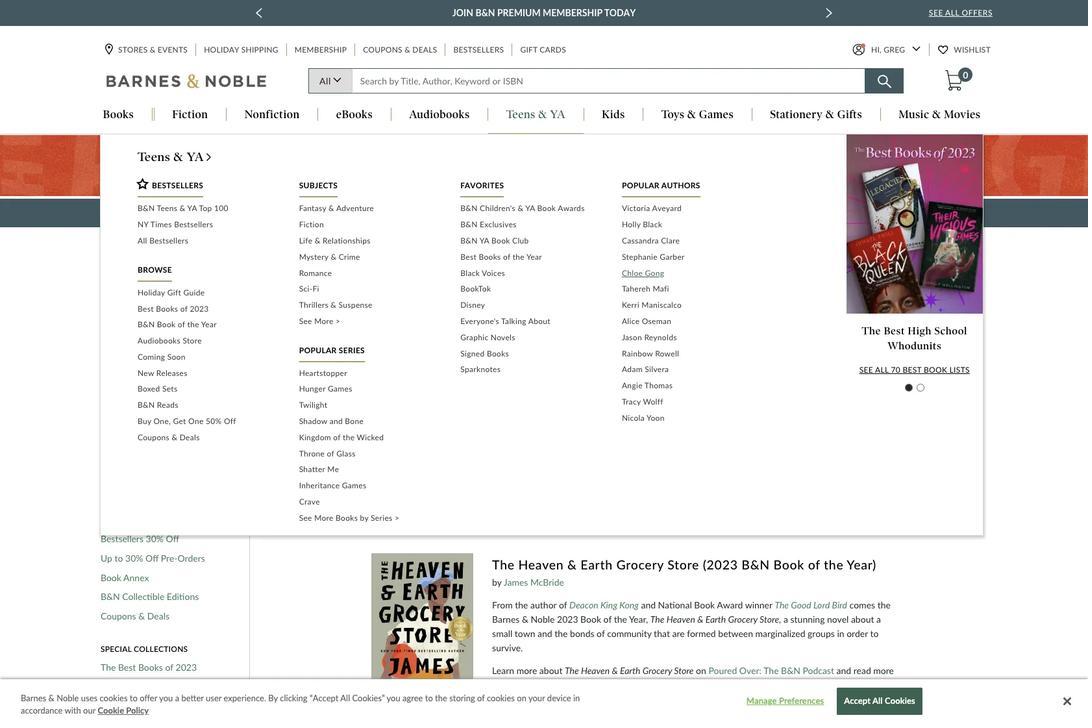 Task type: describe. For each thing, give the bounding box(es) containing it.
Search by Title, Author, Keyword or ISBN text field
[[352, 69, 866, 94]]

hunger
[[299, 384, 326, 394]]

gift left cards
[[521, 45, 538, 55]]

with
[[65, 706, 81, 716]]

ny inside b&n teens & ya top 100 ny times bestsellers all bestsellers
[[138, 220, 149, 229]]

bestsellers down the b&n teens & ya top 100 link in the top of the page
[[174, 220, 213, 229]]

games for &
[[700, 108, 734, 121]]

100 inside b&n top 100 link
[[139, 348, 155, 359]]

about
[[529, 316, 551, 326]]

of inside the heaven & earth grocery store (2023 b&n book of the year) by james mcbride
[[809, 558, 821, 573]]

new inside holiday gift guide best books of 2023 b&n book of the year audiobooks store coming soon new releases boxed sets b&n reads buy one, get one 50% off coupons & deals
[[138, 368, 154, 378]]

best inside b&n children's & ya book awards b&n exclusives b&n ya book club best books of the year black voices booktok disney everyone's talking about graphic novels signed books sparknotes
[[461, 252, 477, 262]]

suspense
[[339, 300, 373, 310]]

book inside 'comes the barnes & noble 2023 book of the year,'
[[581, 614, 602, 625]]

adam silvera link
[[622, 362, 764, 378]]

of inside barnes & noble uses cookies to offer you a better user experience. by clicking "accept all cookies" you agree to the storing of cookies on your device in accordance with our
[[478, 693, 485, 704]]

1 cookies from the left
[[100, 693, 128, 704]]

shadow
[[299, 417, 328, 426]]

games for hunger
[[328, 384, 353, 394]]

100 inside the kids top 100 link
[[137, 386, 153, 397]]

holly
[[622, 220, 641, 229]]

b&n collectible editions link
[[101, 592, 199, 603]]

bone
[[345, 417, 364, 426]]

heaven for store
[[519, 558, 564, 573]]

mystery & crime link
[[299, 249, 441, 265]]

& inside button
[[688, 108, 697, 121]]

in inside a stunning novel about a small town and the bonds of community that are formed between marginalized groups in order to survive.
[[838, 628, 845, 639]]

toys & games button
[[644, 108, 752, 123]]

stunning
[[791, 614, 825, 625]]

the inside the heaven & earth grocery store (2023 b&n book of the year) by james mcbride
[[493, 558, 515, 573]]

1 vertical spatial new
[[101, 425, 119, 436]]

the book store discover the best books to read right now including trending titles, bookseller recommendations, new releases and more.
[[322, 246, 767, 284]]

the right comes
[[878, 599, 891, 610]]

2 horizontal spatial a
[[877, 614, 882, 625]]

list
[[566, 206, 584, 219]]

0 vertical spatial favorites
[[461, 181, 504, 191]]

rainbow
[[622, 349, 653, 358]]

black inside victoria aveyard holly black cassandra clare stephanie garber chloe gong tahereh mafi kerri maniscalco alice oseman jason reynolds rainbow rowell adam silvera angie thomas tracy wolff nicola yoon
[[643, 220, 663, 229]]

coupons inside holiday gift guide best books of 2023 b&n book of the year audiobooks store coming soon new releases boxed sets b&n reads buy one, get one 50% off coupons & deals
[[138, 433, 170, 442]]

list for popular authors
[[622, 201, 764, 427]]

off inside holiday gift guide best books of 2023 b&n book of the year audiobooks store coming soon new releases boxed sets b&n reads buy one, get one 50% off coupons & deals
[[224, 417, 236, 426]]

popular for popular series
[[299, 345, 337, 355]]

on left "your"
[[526, 206, 539, 219]]

ebooks button
[[318, 108, 391, 123]]

holiday gift guide link for b&n top 100
[[101, 328, 174, 340]]

bestsellers 30% off link
[[101, 534, 179, 545]]

earth for store,
[[706, 614, 727, 625]]

logo image
[[107, 74, 268, 92]]

teens & ya for teens & ya link
[[138, 150, 204, 165]]

ya inside the teens & ya top 100 link
[[134, 367, 145, 378]]

a stunning novel about a small town and the bonds of community that are formed between marginalized groups in order to survive.
[[493, 614, 882, 653]]

1 vertical spatial membership
[[295, 45, 347, 55]]

by inside heartstopper hunger games twilight shadow and bone kingdom of the wicked throne of glass shatter me inheritance games crave see more books by series >
[[360, 513, 369, 523]]

store down a stunning novel about a small town and the bonds of community that are formed between marginalized groups in order to survive.
[[675, 665, 694, 676]]

book inside holiday gift guide best books of 2023 b&n book of the year audiobooks store coming soon new releases boxed sets b&n reads buy one, get one 50% off coupons & deals
[[157, 320, 176, 330]]

to right agree
[[425, 693, 433, 704]]

the inside barnes & noble uses cookies to offer you a better user experience. by clicking "accept all cookies" you agree to the storing of cookies on your device in accordance with our
[[435, 693, 448, 704]]

gift cards link
[[519, 44, 568, 56]]

heartstopper link
[[299, 366, 441, 382]]

the inside the best high school whodunits
[[863, 325, 882, 338]]

to up policy
[[130, 693, 138, 704]]

best books of 2023 link
[[138, 301, 280, 317]]

gift left the for
[[439, 206, 457, 219]]

hi, greg
[[872, 45, 906, 55]]

relationships
[[323, 236, 371, 246]]

b&n reads .
[[593, 679, 641, 690]]

& inside 'button'
[[933, 108, 942, 121]]

hi,
[[872, 45, 882, 55]]

bestsellers heading
[[136, 177, 204, 198]]

coming soon icon image
[[427, 352, 566, 443]]

teens for teens & ya link
[[138, 150, 170, 165]]

reads inside holiday gift guide best books of 2023 b&n book of the year audiobooks store coming soon new releases boxed sets b&n reads buy one, get one 50% off coupons & deals
[[157, 400, 179, 410]]

chloe gong link
[[622, 265, 764, 282]]

coming soon
[[101, 444, 154, 455]]

coupons & deals for the bottom coupons & deals link
[[101, 611, 170, 622]]

in inside barnes & noble uses cookies to offer you a better user experience. by clicking "accept all cookies" you agree to the storing of cookies on your device in accordance with our
[[574, 693, 580, 704]]

0 vertical spatial our
[[620, 206, 638, 219]]

shatter
[[299, 465, 326, 475]]

teens & ya top 100 link
[[101, 367, 180, 378]]

off right 1
[[173, 514, 186, 525]]

teens & ya link
[[138, 150, 347, 165]]

book up b&n exclusives link
[[538, 204, 556, 213]]

bookseller
[[570, 273, 608, 284]]

one,
[[154, 417, 171, 426]]

heartstopper
[[299, 368, 348, 378]]

2 vertical spatial 2023
[[176, 662, 197, 673]]

heartstopper hunger games twilight shadow and bone kingdom of the wicked throne of glass shatter me inheritance games crave see more books by series >
[[299, 368, 400, 523]]

popular for popular authors
[[622, 181, 660, 191]]

soon inside the book store main content
[[134, 444, 154, 455]]

best right the 70
[[903, 365, 922, 375]]

on left poured
[[697, 665, 707, 676]]

inheritance games link
[[299, 478, 441, 495]]

2 horizontal spatial releases
[[351, 446, 385, 457]]

booktok
[[461, 284, 491, 294]]

by
[[269, 693, 278, 704]]

everyone's talking about link
[[461, 314, 603, 330]]

lists
[[950, 365, 971, 375]]

holiday down the popular authors heading
[[641, 206, 679, 219]]

the right over:
[[764, 665, 779, 676]]

to inside the up to 30% off pre-orders "link"
[[115, 553, 123, 564]]

books inside button
[[103, 108, 134, 121]]

subjects heading
[[299, 181, 338, 198]]

bestsellers image
[[136, 177, 149, 190]]

the up device
[[565, 665, 579, 676]]

crave
[[299, 497, 320, 507]]

see left offers
[[930, 8, 944, 18]]

2 vertical spatial coupons & deals link
[[101, 611, 170, 622]]

order
[[847, 628, 869, 639]]

about for james
[[493, 679, 516, 690]]

store inside the book store discover the best books to read right now including trending titles, bookseller recommendations, new releases and more.
[[567, 246, 614, 272]]

on inside and read more about james mcbride on
[[581, 679, 591, 690]]

holiday for holiday gift guide
[[101, 328, 131, 339]]

yoon
[[647, 413, 665, 423]]

100 inside b&n teens & ya top 100 ny times bestsellers all bestsellers
[[214, 204, 229, 213]]

exclusives
[[480, 220, 517, 229]]

bestsellers down 1,
[[101, 534, 144, 545]]

1 vertical spatial about
[[540, 665, 563, 676]]

award
[[718, 599, 744, 610]]

top inside the kids top 100 link
[[120, 386, 135, 397]]

0 vertical spatial deals
[[413, 45, 438, 55]]

0 vertical spatial coupons & deals link
[[362, 44, 439, 56]]

the inside a stunning novel about a small town and the bonds of community that are formed between marginalized groups in order to survive.
[[555, 628, 568, 639]]

the best books of 2023
[[101, 662, 197, 673]]

0 vertical spatial new releases
[[101, 425, 156, 436]]

mcbride inside and read more about james mcbride on
[[544, 679, 578, 690]]

audiobooks inside holiday gift guide best books of 2023 b&n book of the year audiobooks store coming soon new releases boxed sets b&n reads buy one, get one 50% off coupons & deals
[[138, 336, 181, 346]]

the up that
[[651, 614, 665, 625]]

holly black link
[[622, 217, 764, 233]]

best inside the best books of 2023 link
[[118, 662, 136, 673]]

all bestsellers link
[[138, 233, 280, 249]]

popular series heading
[[299, 345, 365, 362]]

b&n collectible editions
[[101, 592, 199, 603]]

2 vertical spatial heaven
[[581, 665, 610, 676]]

privacy alert dialog
[[0, 680, 1089, 724]]

all left offers
[[946, 8, 960, 18]]

groups
[[808, 628, 835, 639]]

previous slide / item image
[[256, 8, 263, 18]]

barnes inside 'comes the barnes & noble 2023 book of the year,'
[[493, 614, 520, 625]]

0 vertical spatial guide
[[704, 206, 733, 219]]

the right from
[[515, 599, 529, 610]]

of down best books of 2023 link
[[178, 320, 185, 330]]

garber
[[660, 252, 685, 262]]

survive.
[[493, 642, 523, 653]]

values
[[134, 497, 163, 507]]

1 vertical spatial our
[[101, 701, 116, 712]]

bestsellers inside heading
[[152, 181, 204, 191]]

accept
[[845, 696, 871, 706]]

kids for kids
[[602, 108, 626, 121]]

to inside a stunning novel about a small town and the bonds of community that are formed between marginalized groups in order to survive.
[[871, 628, 879, 639]]

gift down authors
[[682, 206, 701, 219]]

ya inside teens & ya button
[[550, 108, 566, 121]]

ya inside b&n teens & ya top 100 ny times bestsellers all bestsellers
[[187, 204, 197, 213]]

mcbride inside the heaven & earth grocery store (2023 b&n book of the year) by james mcbride
[[531, 577, 565, 588]]

read inside and read more about james mcbride on
[[854, 665, 872, 676]]

monthly
[[118, 701, 152, 712]]

of left 'glass'
[[327, 449, 335, 459]]

and inside heartstopper hunger games twilight shadow and bone kingdom of the wicked throne of glass shatter me inheritance games crave see more books by series >
[[330, 417, 343, 426]]

ya down exclusives
[[480, 236, 490, 246]]

1 horizontal spatial new releases
[[330, 446, 385, 457]]

audiobooks inside audiobooks button
[[409, 108, 470, 121]]

bird
[[833, 599, 848, 610]]

1 horizontal spatial a
[[784, 614, 789, 625]]

life
[[299, 236, 313, 246]]

formed
[[688, 628, 717, 639]]

agree
[[403, 693, 423, 704]]

user
[[206, 693, 222, 704]]

book inside "book annex" link
[[101, 572, 121, 583]]

accept all cookies
[[845, 696, 916, 706]]

buy inside the book store main content
[[101, 514, 116, 525]]

& inside barnes & noble uses cookies to offer you a better user experience. by clicking "accept all cookies" you agree to the storing of cookies on your device in accordance with our
[[48, 693, 54, 704]]

all inside button
[[873, 696, 883, 706]]

our monthly picks
[[101, 701, 175, 712]]

book inside the heaven & earth grocery store (2023 b&n book of the year) by james mcbride
[[774, 558, 805, 573]]

the inside heartstopper hunger games twilight shadow and bone kingdom of the wicked throne of glass shatter me inheritance games crave see more books by series >
[[343, 433, 355, 442]]

popular authors heading
[[622, 181, 701, 198]]

2 cookies from the left
[[487, 693, 515, 704]]

and up year,
[[642, 599, 656, 610]]

b&n top 100 link
[[101, 348, 155, 359]]

> inside fantasy & adventure fiction life & relationships mystery & crime romance sci-fi thrillers & suspense see more >
[[336, 316, 341, 326]]

stores & events link
[[105, 44, 189, 56]]

noble inside 'comes the barnes & noble 2023 book of the year,'
[[531, 614, 555, 625]]

bestsellers up one,
[[149, 405, 192, 416]]

customer
[[101, 311, 145, 320]]

annex
[[123, 572, 149, 583]]

learn more about the heaven & earth grocery store on poured over: the b&n podcast
[[493, 665, 835, 676]]

(2023
[[703, 558, 739, 573]]

kerri
[[622, 300, 640, 310]]

2 vertical spatial games
[[342, 481, 367, 491]]

down arrow image
[[913, 46, 921, 52]]

guide for holiday gift guide
[[151, 328, 174, 339]]

the inside b&n children's & ya book awards b&n exclusives b&n ya book club best books of the year black voices booktok disney everyone's talking about graphic novels signed books sparknotes
[[513, 252, 525, 262]]

see all 70 best book lists
[[860, 365, 971, 375]]

national
[[659, 599, 692, 610]]

the inside the best books of 2023 link
[[101, 662, 116, 673]]

more.
[[746, 273, 767, 284]]

deacon
[[570, 599, 599, 610]]

join
[[453, 7, 474, 18]]

series inside heading
[[339, 345, 365, 355]]

list for browse
[[138, 285, 280, 446]]

book up the heaven & earth grocery store,
[[695, 599, 716, 610]]

& inside 'comes the barnes & noble 2023 book of the year,'
[[522, 614, 529, 625]]

the best books of 2023 link
[[101, 662, 197, 673]]

holiday gift guide link for best books of 2023
[[138, 285, 280, 301]]

reynolds
[[645, 333, 678, 342]]

holiday gift guide
[[101, 328, 174, 339]]

> inside heartstopper hunger games twilight shadow and bone kingdom of the wicked throne of glass shatter me inheritance games crave see more books by series >
[[395, 513, 400, 523]]

and inside a stunning novel about a small town and the bonds of community that are formed between marginalized groups in order to survive.
[[538, 628, 553, 639]]

offer
[[140, 693, 157, 704]]

for
[[460, 206, 475, 219]]

your
[[529, 693, 545, 704]]

and inside and read more about james mcbride on
[[837, 665, 852, 676]]

buy inside holiday gift guide best books of 2023 b&n book of the year audiobooks store coming soon new releases boxed sets b&n reads buy one, get one 50% off coupons & deals
[[138, 417, 152, 426]]

black inside b&n children's & ya book awards b&n exclusives b&n ya book club best books of the year black voices booktok disney everyone's talking about graphic novels signed books sparknotes
[[461, 268, 480, 278]]

deals inside holiday gift guide best books of 2023 b&n book of the year audiobooks store coming soon new releases boxed sets b&n reads buy one, get one 50% off coupons & deals
[[180, 433, 200, 442]]

better
[[182, 693, 204, 704]]

favorites heading
[[461, 181, 504, 198]]

the inside the heaven & earth grocery store (2023 b&n book of the year) by james mcbride
[[825, 558, 844, 573]]

1 horizontal spatial membership
[[543, 7, 603, 18]]

teens & ya top 100
[[101, 367, 180, 378]]

booktok link
[[461, 282, 603, 298]]

0 button
[[945, 68, 974, 92]]

list for subjects
[[299, 201, 441, 330]]

noble inside barnes & noble uses cookies to offer you a better user experience. by clicking "accept all cookies" you agree to the storing of cookies on your device in accordance with our
[[57, 693, 79, 704]]

book down exclusives
[[492, 236, 511, 246]]

life & relationships link
[[299, 233, 441, 249]]

of right author
[[559, 599, 568, 610]]

accept all cookies button
[[838, 688, 923, 715]]

2 horizontal spatial coupons
[[363, 45, 403, 55]]

see all offers link
[[930, 8, 993, 18]]

whodunits
[[888, 340, 942, 352]]

on inside barnes & noble uses cookies to offer you a better user experience. by clicking "accept all cookies" you agree to the storing of cookies on your device in accordance with our
[[517, 693, 527, 704]]

up to 30% off pre-orders link
[[101, 553, 205, 564]]

of up b&n book of the year link
[[180, 304, 188, 314]]

2 vertical spatial new
[[330, 446, 348, 457]]

up
[[101, 553, 112, 564]]

pre-
[[161, 553, 178, 564]]

bestsellers down "times"
[[150, 236, 189, 246]]



Task type: vqa. For each thing, say whether or not it's contained in the screenshot.
More Ways to Explore
no



Task type: locate. For each thing, give the bounding box(es) containing it.
0 horizontal spatial by
[[128, 463, 137, 474]]

marginalized
[[756, 628, 806, 639]]

buy down ny times® bestsellers
[[138, 417, 152, 426]]

wishlist
[[955, 45, 992, 55]]

books inside holiday gift guide best books of 2023 b&n book of the year audiobooks store coming soon new releases boxed sets b&n reads buy one, get one 50% off coupons & deals
[[156, 304, 178, 314]]

read inside the book store discover the best books to read right now including trending titles, bookseller recommendations, new releases and more.
[[423, 273, 439, 284]]

releases inside holiday gift guide best books of 2023 b&n book of the year audiobooks store coming soon new releases boxed sets b&n reads buy one, get one 50% off coupons & deals
[[156, 368, 188, 378]]

poured
[[709, 665, 738, 676]]

device
[[548, 693, 572, 704]]

earth down award
[[706, 614, 727, 625]]

ya up boxed
[[134, 367, 145, 378]]

0 horizontal spatial 50%
[[153, 514, 170, 525]]

heaven up are
[[667, 614, 696, 625]]

0 vertical spatial >
[[336, 316, 341, 326]]

all inside barnes & noble uses cookies to offer you a better user experience. by clicking "accept all cookies" you agree to the storing of cookies on your device in accordance with our
[[341, 693, 350, 704]]

guide inside holiday gift guide best books of 2023 b&n book of the year audiobooks store coming soon new releases boxed sets b&n reads buy one, get one 50% off coupons & deals
[[184, 288, 205, 297]]

the up james mcbride link
[[493, 558, 515, 573]]

coupons down one,
[[138, 433, 170, 442]]

grocery for store
[[617, 558, 664, 573]]

books inside heartstopper hunger games twilight shadow and bone kingdom of the wicked throne of glass shatter me inheritance games crave see more books by series >
[[336, 513, 358, 523]]

our up holly
[[620, 206, 638, 219]]

next slide / item image
[[826, 8, 833, 18]]

hi, greg button
[[853, 44, 921, 56]]

0 vertical spatial teens & ya
[[507, 108, 566, 121]]

authors
[[662, 181, 701, 191]]

toys
[[662, 108, 685, 121]]

books
[[103, 108, 134, 121], [479, 252, 501, 262], [156, 304, 178, 314], [487, 349, 509, 358], [101, 463, 125, 474], [336, 513, 358, 523], [138, 662, 163, 673]]

0 vertical spatial soon
[[167, 352, 186, 362]]

b&n reads link
[[138, 398, 280, 414]]

top inside b&n teens & ya top 100 ny times bestsellers all bestsellers
[[199, 204, 212, 213]]

deals inside the book store main content
[[147, 611, 170, 622]]

list for popular series
[[299, 366, 441, 527]]

games inside button
[[700, 108, 734, 121]]

1 vertical spatial fiction
[[299, 220, 324, 229]]

0 horizontal spatial coupons
[[101, 611, 136, 622]]

0 vertical spatial membership
[[543, 7, 603, 18]]

about for a
[[852, 614, 875, 625]]

30% inside the up to 30% off pre-orders "link"
[[125, 553, 143, 564]]

popular inside heading
[[622, 181, 660, 191]]

special down 'kerri'
[[580, 315, 629, 333]]

the inside holiday gift guide best books of 2023 b&n book of the year audiobooks store coming soon new releases boxed sets b&n reads buy one, get one 50% off coupons & deals
[[187, 320, 199, 330]]

0 vertical spatial new
[[138, 368, 154, 378]]

b&n inside the heaven & earth grocery store (2023 b&n book of the year) by james mcbride
[[742, 558, 771, 573]]

coming inside holiday gift guide best books of 2023 b&n book of the year audiobooks store coming soon new releases boxed sets b&n reads buy one, get one 50% off coupons & deals
[[138, 352, 165, 362]]

0 vertical spatial james
[[504, 577, 529, 588]]

discover
[[322, 273, 354, 284]]

teens up kids top 100
[[101, 367, 124, 378]]

deals down b&n collectible editions link
[[147, 611, 170, 622]]

2 more from the left
[[874, 665, 895, 676]]

special for special values
[[101, 497, 132, 507]]

coupons down collectible
[[101, 611, 136, 622]]

heaven for store,
[[667, 614, 696, 625]]

james inside the heaven & earth grocery store (2023 b&n book of the year) by james mcbride
[[504, 577, 529, 588]]

holiday gift guide link up b&n book of the year link
[[138, 285, 280, 301]]

1 horizontal spatial soon
[[167, 352, 186, 362]]

0 vertical spatial popular
[[622, 181, 660, 191]]

of down king
[[604, 614, 612, 625]]

best inside holiday gift guide best books of 2023 b&n book of the year audiobooks store coming soon new releases boxed sets b&n reads buy one, get one 50% off coupons & deals
[[138, 304, 154, 314]]

between
[[719, 628, 754, 639]]

off left pre- at the bottom left of the page
[[146, 553, 159, 564]]

and left bone
[[330, 417, 343, 426]]

0 horizontal spatial a
[[175, 693, 179, 704]]

0 horizontal spatial teens & ya
[[138, 150, 204, 165]]

b&n inside b&n teens & ya top 100 ny times bestsellers all bestsellers
[[138, 204, 155, 213]]

top up boxed
[[147, 367, 162, 378]]

the inside the book store discover the best books to read right now including trending titles, bookseller recommendations, new releases and more.
[[475, 246, 511, 272]]

music & movies button
[[881, 108, 999, 123]]

mcbride up author
[[531, 577, 565, 588]]

james inside and read more about james mcbride on
[[518, 679, 542, 690]]

and inside the book store discover the best books to read right now including trending titles, bookseller recommendations, new releases and more.
[[730, 273, 744, 284]]

0 vertical spatial more
[[315, 316, 334, 326]]

1 vertical spatial holiday gift guide link
[[101, 328, 174, 340]]

fiction inside fantasy & adventure fiction life & relationships mystery & crime romance sci-fi thrillers & suspense see more >
[[299, 220, 324, 229]]

50% right 1
[[153, 514, 170, 525]]

ny inside the book store main content
[[101, 405, 113, 416]]

coming up teens & ya top 100
[[138, 352, 165, 362]]

1 horizontal spatial audiobooks
[[409, 108, 470, 121]]

1 horizontal spatial coming
[[138, 352, 165, 362]]

the heaven & earth grocery store (2023 b&n book of the year) image
[[371, 554, 474, 708]]

2 horizontal spatial earth
[[706, 614, 727, 625]]

2 more from the top
[[315, 513, 334, 523]]

2023 down collections
[[176, 662, 197, 673]]

cookie
[[98, 706, 124, 716]]

grocery for store,
[[729, 614, 758, 625]]

fiction down the fantasy
[[299, 220, 324, 229]]

see all offers
[[930, 8, 993, 18]]

list containing fantasy & adventure
[[299, 201, 441, 330]]

of up voices
[[504, 252, 511, 262]]

off inside "link"
[[146, 553, 159, 564]]

2 you from the left
[[387, 693, 401, 704]]

None field
[[352, 69, 866, 94]]

comes the barnes & noble 2023 book of the year,
[[493, 599, 891, 625]]

black
[[643, 220, 663, 229], [461, 268, 480, 278]]

1 vertical spatial mcbride
[[544, 679, 578, 690]]

list containing b&n children's & ya book awards
[[461, 201, 603, 378]]

1 horizontal spatial kids
[[602, 108, 626, 121]]

0 vertical spatial grocery
[[617, 558, 664, 573]]

your
[[541, 206, 563, 219]]

favorites
[[461, 181, 504, 191], [147, 311, 190, 320]]

new releases icon image
[[288, 352, 427, 443]]

holiday left shipping
[[204, 45, 239, 55]]

0 horizontal spatial deals
[[147, 611, 170, 622]]

nicola yoon link
[[622, 410, 764, 427]]

teens & ya up barnes & noble book of the year! the heaven & earth grocery store. shop now image
[[507, 108, 566, 121]]

get inside the book store main content
[[128, 514, 143, 525]]

year inside b&n children's & ya book awards b&n exclusives b&n ya book club best books of the year black voices booktok disney everyone's talking about graphic novels signed books sparknotes
[[527, 252, 543, 262]]

1 vertical spatial more
[[315, 513, 334, 523]]

2 vertical spatial coupons
[[101, 611, 136, 622]]

store left (2023
[[668, 558, 700, 573]]

1 horizontal spatial noble
[[531, 614, 555, 625]]

more inside fantasy & adventure fiction life & relationships mystery & crime romance sci-fi thrillers & suspense see more >
[[315, 316, 334, 326]]

join b&n premium membership today
[[453, 7, 636, 18]]

new releases up coming soon
[[101, 425, 156, 436]]

mafi
[[653, 284, 670, 294]]

crave link
[[299, 495, 441, 511]]

the left year)
[[825, 558, 844, 573]]

0 vertical spatial coupons & deals
[[363, 45, 438, 55]]

list containing heartstopper
[[299, 366, 441, 527]]

games down heartstopper
[[328, 384, 353, 394]]

1 vertical spatial 2023
[[558, 614, 579, 625]]

cookie policy link
[[98, 705, 149, 718]]

0 horizontal spatial get
[[128, 514, 143, 525]]

in
[[838, 628, 845, 639], [574, 693, 580, 704]]

tracy
[[622, 397, 641, 407]]

the down special collections
[[101, 662, 116, 673]]

2 vertical spatial grocery
[[643, 665, 673, 676]]

get inside holiday gift guide best books of 2023 b&n book of the year audiobooks store coming soon new releases boxed sets b&n reads buy one, get one 50% off coupons & deals
[[173, 417, 186, 426]]

0 vertical spatial reads
[[157, 400, 179, 410]]

holiday for holiday gift guide best books of 2023 b&n book of the year audiobooks store coming soon new releases boxed sets b&n reads buy one, get one 50% off coupons & deals
[[138, 288, 165, 297]]

the right the find at left top
[[381, 206, 397, 219]]

2 vertical spatial guide
[[151, 328, 174, 339]]

year inside holiday gift guide best books of 2023 b&n book of the year audiobooks store coming soon new releases boxed sets b&n reads buy one, get one 50% off coupons & deals
[[201, 320, 217, 330]]

deals left bestsellers link
[[413, 45, 438, 55]]

all down membership link
[[320, 76, 331, 87]]

0 horizontal spatial black
[[461, 268, 480, 278]]

best inside the best high school whodunits
[[885, 325, 906, 338]]

1 vertical spatial get
[[128, 514, 143, 525]]

the up store,
[[775, 599, 789, 610]]

soon inside holiday gift guide best books of 2023 b&n book of the year audiobooks store coming soon new releases boxed sets b&n reads buy one, get one 50% off coupons & deals
[[167, 352, 186, 362]]

1 vertical spatial coming
[[101, 444, 131, 455]]

1 horizontal spatial teens & ya
[[507, 108, 566, 121]]

coupons & deals for topmost coupons & deals link
[[363, 45, 438, 55]]

user image
[[853, 44, 865, 56]]

holiday for holiday shipping
[[204, 45, 239, 55]]

store inside holiday gift guide best books of 2023 b&n book of the year audiobooks store coming soon new releases boxed sets b&n reads buy one, get one 50% off coupons & deals
[[183, 336, 202, 346]]

series up heartstopper link in the bottom left of the page
[[339, 345, 365, 355]]

on
[[526, 206, 539, 219], [697, 665, 707, 676], [581, 679, 591, 690], [517, 693, 527, 704]]

gong
[[646, 268, 665, 278]]

0 horizontal spatial more
[[517, 665, 538, 676]]

more down 'thrillers'
[[315, 316, 334, 326]]

cards
[[540, 45, 567, 55]]

top
[[199, 204, 212, 213], [122, 348, 137, 359], [147, 367, 162, 378], [120, 386, 135, 397]]

new up coming soon
[[101, 425, 119, 436]]

100 inside the teens & ya top 100 link
[[164, 367, 180, 378]]

100 up teens & ya top 100
[[139, 348, 155, 359]]

1 vertical spatial grocery
[[729, 614, 758, 625]]

1 horizontal spatial releases
[[156, 368, 188, 378]]

30% inside the bestsellers 30% off link
[[146, 534, 164, 545]]

0 vertical spatial read
[[423, 273, 439, 284]]

1 horizontal spatial 30%
[[146, 534, 164, 545]]

books icon image
[[566, 352, 704, 443]]

list containing b&n teens & ya top 100
[[138, 201, 280, 249]]

2 vertical spatial about
[[493, 679, 516, 690]]

0 vertical spatial year
[[527, 252, 543, 262]]

more inside and read more about james mcbride on
[[874, 665, 895, 676]]

more
[[315, 316, 334, 326], [315, 513, 334, 523]]

times®
[[115, 405, 146, 416]]

0 vertical spatial kids
[[602, 108, 626, 121]]

the
[[475, 246, 511, 272], [863, 325, 882, 338], [493, 558, 515, 573], [775, 599, 789, 610], [651, 614, 665, 625], [101, 662, 116, 673], [565, 665, 579, 676], [764, 665, 779, 676]]

barnes & noble book of the year! the heaven & earth grocery store. shop now image
[[0, 135, 1089, 196]]

0 horizontal spatial soon
[[134, 444, 154, 455]]

see down crave
[[299, 513, 312, 523]]

ya up barnes & noble book of the year! the heaven & earth grocery store. shop now image
[[550, 108, 566, 121]]

list containing victoria aveyard
[[622, 201, 764, 427]]

new up me at bottom left
[[330, 446, 348, 457]]

preferences
[[780, 696, 825, 706]]

1 horizontal spatial fiction
[[299, 220, 324, 229]]

holiday down customer
[[101, 328, 131, 339]]

browse heading
[[138, 265, 172, 282]]

year,
[[630, 614, 649, 625]]

new releases link for b&n book of the year
[[138, 366, 280, 382]]

cart image
[[946, 70, 964, 91]]

of right "storing"
[[478, 693, 485, 704]]

earth
[[581, 558, 613, 573], [706, 614, 727, 625], [620, 665, 641, 676]]

all inside b&n teens & ya top 100 ny times bestsellers all bestsellers
[[138, 236, 147, 246]]

see inside heartstopper hunger games twilight shadow and bone kingdom of the wicked throne of glass shatter me inheritance games crave see more books by series >
[[299, 513, 312, 523]]

off up pre- at the bottom left of the page
[[166, 534, 179, 545]]

books by subject
[[101, 463, 169, 474]]

0 vertical spatial by
[[128, 463, 137, 474]]

the book store main content
[[0, 135, 1089, 724]]

earth up .
[[620, 665, 641, 676]]

storing
[[450, 693, 475, 704]]

2 vertical spatial special
[[101, 644, 132, 654]]

releases down ny times® bestsellers link
[[122, 425, 156, 436]]

1 vertical spatial audiobooks
[[138, 336, 181, 346]]

all up browse on the top left of the page
[[138, 236, 147, 246]]

teens inside the book store main content
[[101, 367, 124, 378]]

you
[[159, 693, 173, 704], [387, 693, 401, 704]]

coupons & deals inside the book store main content
[[101, 611, 170, 622]]

teens inside button
[[507, 108, 536, 121]]

silvera
[[645, 365, 669, 375]]

& inside b&n teens & ya top 100 ny times bestsellers all bestsellers
[[180, 204, 186, 213]]

the down kong
[[614, 614, 628, 625]]

book down deacon
[[581, 614, 602, 625]]

the down best books of 2023 link
[[187, 320, 199, 330]]

movies
[[945, 108, 981, 121]]

2 vertical spatial deals
[[147, 611, 170, 622]]

1 horizontal spatial popular
[[622, 181, 660, 191]]

more right learn
[[517, 665, 538, 676]]

2 horizontal spatial heaven
[[667, 614, 696, 625]]

favorites inside the book store main content
[[147, 311, 190, 320]]

more down crave
[[315, 513, 334, 523]]

of
[[504, 252, 511, 262], [180, 304, 188, 314], [178, 320, 185, 330], [334, 433, 341, 442], [327, 449, 335, 459], [809, 558, 821, 573], [559, 599, 568, 610], [604, 614, 612, 625], [597, 628, 605, 639], [165, 662, 173, 673], [478, 693, 485, 704]]

special for special sections
[[580, 315, 629, 333]]

jason reynolds link
[[622, 330, 764, 346]]

teens & ya for teens & ya button
[[507, 108, 566, 121]]

0 horizontal spatial kids
[[101, 386, 118, 397]]

rainbow rowell link
[[622, 346, 764, 362]]

james up from
[[504, 577, 529, 588]]

1 vertical spatial year
[[201, 320, 217, 330]]

alice oseman link
[[622, 314, 764, 330]]

1 vertical spatial kids
[[101, 386, 118, 397]]

kids inside the book store main content
[[101, 386, 118, 397]]

special collections
[[101, 644, 188, 654]]

grocery up between
[[729, 614, 758, 625]]

by inside the heaven & earth grocery store (2023 b&n book of the year) by james mcbride
[[493, 577, 502, 588]]

romance link
[[299, 265, 441, 282]]

list
[[138, 201, 280, 249], [299, 201, 441, 330], [461, 201, 603, 378], [622, 201, 764, 427], [138, 285, 280, 446], [299, 366, 441, 527]]

book annex link
[[101, 572, 149, 584]]

100 up ny times bestsellers link
[[214, 204, 229, 213]]

1 vertical spatial buy
[[101, 514, 116, 525]]

0 vertical spatial about
[[852, 614, 875, 625]]

2 horizontal spatial new
[[330, 446, 348, 457]]

best up whodunits
[[885, 325, 906, 338]]

book up good
[[774, 558, 805, 573]]

series down "crave" link
[[371, 513, 393, 523]]

0 horizontal spatial buy
[[101, 514, 116, 525]]

barnes & noble uses cookies to offer you a better user experience. by clicking "accept all cookies" you agree to the storing of cookies on your device in accordance with our
[[21, 693, 580, 716]]

0 vertical spatial barnes
[[493, 614, 520, 625]]

black up cassandra
[[643, 220, 663, 229]]

twilight link
[[299, 398, 441, 414]]

1 vertical spatial coupons & deals link
[[138, 430, 280, 446]]

and right "town"
[[538, 628, 553, 639]]

thrillers
[[299, 300, 329, 310]]

music & movies
[[899, 108, 981, 121]]

1 vertical spatial coupons & deals
[[101, 611, 170, 622]]

& inside the heaven & earth grocery store (2023 b&n book of the year) by james mcbride
[[568, 558, 577, 573]]

0 vertical spatial fiction
[[172, 108, 208, 121]]

0 horizontal spatial membership
[[295, 45, 347, 55]]

1 vertical spatial noble
[[57, 693, 79, 704]]

list for favorites
[[461, 201, 603, 378]]

0 vertical spatial 2023
[[190, 304, 209, 314]]

coupons inside the book store main content
[[101, 611, 136, 622]]

0 horizontal spatial in
[[574, 693, 580, 704]]

of inside a stunning novel about a small town and the bonds of community that are formed between marginalized groups in order to survive.
[[597, 628, 605, 639]]

1 horizontal spatial deals
[[180, 433, 200, 442]]

a right novel
[[877, 614, 882, 625]]

1 vertical spatial favorites
[[147, 311, 190, 320]]

0 horizontal spatial coming
[[101, 444, 131, 455]]

1 you from the left
[[159, 693, 173, 704]]

see left the 70
[[860, 365, 874, 375]]

deals down one
[[180, 433, 200, 442]]

1 vertical spatial games
[[328, 384, 353, 394]]

and
[[730, 273, 744, 284], [330, 417, 343, 426], [642, 599, 656, 610], [538, 628, 553, 639], [837, 665, 852, 676]]

deals
[[413, 45, 438, 55], [180, 433, 200, 442], [147, 611, 170, 622]]

greg
[[885, 45, 906, 55]]

1 horizontal spatial by
[[360, 513, 369, 523]]

including
[[479, 273, 512, 284]]

tahereh mafi link
[[622, 282, 764, 298]]

top inside b&n top 100 link
[[122, 348, 137, 359]]

fiction inside fiction button
[[172, 108, 208, 121]]

1 horizontal spatial more
[[874, 665, 895, 676]]

of down collections
[[165, 662, 173, 673]]

gift inside holiday gift guide best books of 2023 b&n book of the year audiobooks store coming soon new releases boxed sets b&n reads buy one, get one 50% off coupons & deals
[[167, 288, 181, 297]]

membership link
[[294, 44, 348, 56]]

best
[[371, 273, 386, 284]]

guide up the cassandra clare link
[[704, 206, 733, 219]]

50% inside the book store main content
[[153, 514, 170, 525]]

shatter me link
[[299, 462, 441, 478]]

to right up
[[115, 553, 123, 564]]

inheritance
[[299, 481, 340, 491]]

noble up with
[[57, 693, 79, 704]]

2 vertical spatial earth
[[620, 665, 641, 676]]

holiday gift guide best books of 2023 b&n book of the year audiobooks store coming soon new releases boxed sets b&n reads buy one, get one 50% off coupons & deals
[[138, 288, 236, 442]]

and read more about james mcbride on
[[493, 665, 895, 690]]

and right 'podcast'
[[837, 665, 852, 676]]

teens inside b&n teens & ya top 100 ny times bestsellers all bestsellers
[[157, 204, 178, 213]]

ya up the "bestsellers" heading
[[187, 150, 204, 165]]

& inside b&n children's & ya book awards b&n exclusives b&n ya book club best books of the year black voices booktok disney everyone's talking about graphic novels signed books sparknotes
[[518, 204, 524, 213]]

series inside heartstopper hunger games twilight shadow and bone kingdom of the wicked throne of glass shatter me inheritance games crave see more books by series >
[[371, 513, 393, 523]]

1 horizontal spatial ny
[[138, 220, 149, 229]]

guide for holiday gift guide best books of 2023 b&n book of the year audiobooks store coming soon new releases boxed sets b&n reads buy one, get one 50% off coupons & deals
[[184, 288, 205, 297]]

2023 inside holiday gift guide best books of 2023 b&n book of the year audiobooks store coming soon new releases boxed sets b&n reads buy one, get one 50% off coupons & deals
[[190, 304, 209, 314]]

tahereh
[[622, 284, 651, 294]]

books button
[[85, 108, 152, 123]]

times
[[151, 220, 172, 229]]

& inside holiday gift guide best books of 2023 b&n book of the year audiobooks store coming soon new releases boxed sets b&n reads buy one, get one 50% off coupons & deals
[[172, 433, 178, 442]]

1 more from the left
[[517, 665, 538, 676]]

1 horizontal spatial buy
[[138, 417, 152, 426]]

fantasy & adventure link
[[299, 201, 441, 217]]

of right "bonds"
[[597, 628, 605, 639]]

editions
[[167, 592, 199, 603]]

the up 'glass'
[[343, 433, 355, 442]]

a inside barnes & noble uses cookies to offer you a better user experience. by clicking "accept all cookies" you agree to the storing of cookies on your device in accordance with our
[[175, 693, 179, 704]]

all
[[946, 8, 960, 18], [320, 76, 331, 87], [138, 236, 147, 246], [876, 365, 890, 375], [341, 693, 350, 704], [873, 696, 883, 706]]

mcbride up device
[[544, 679, 578, 690]]

off down b&n reads link
[[224, 417, 236, 426]]

kids for kids top 100
[[101, 386, 118, 397]]

poured over: the b&n podcast link
[[709, 665, 835, 676]]

right
[[441, 273, 459, 284]]

b&n ya book club link
[[461, 233, 603, 249]]

alice
[[622, 316, 640, 326]]

0 vertical spatial releases
[[156, 368, 188, 378]]

barnes up accordance
[[21, 693, 46, 704]]

of inside b&n children's & ya book awards b&n exclusives b&n ya book club best books of the year black voices booktok disney everyone's talking about graphic novels signed books sparknotes
[[504, 252, 511, 262]]

popular
[[622, 181, 660, 191], [299, 345, 337, 355]]

the inside the book store discover the best books to read right now including trending titles, bookseller recommendations, new releases and more.
[[356, 273, 368, 284]]

1 horizontal spatial guide
[[184, 288, 205, 297]]

kids inside button
[[602, 108, 626, 121]]

signed books icon image
[[843, 352, 982, 443]]

1 more from the top
[[315, 316, 334, 326]]

about inside and read more about james mcbride on
[[493, 679, 516, 690]]

coming inside the book store main content
[[101, 444, 131, 455]]

popular series
[[299, 345, 365, 355]]

new releases link for teens & ya top 100
[[101, 425, 156, 436]]

stationery
[[771, 108, 823, 121]]

0 vertical spatial series
[[339, 345, 365, 355]]

ebooks
[[336, 108, 373, 121]]

picks
[[154, 701, 175, 712]]

0 vertical spatial games
[[700, 108, 734, 121]]

stephanie garber link
[[622, 249, 764, 265]]

special up the best books of 2023
[[101, 644, 132, 654]]

about inside a stunning novel about a small town and the bonds of community that are formed between marginalized groups in order to survive.
[[852, 614, 875, 625]]

0 horizontal spatial >
[[336, 316, 341, 326]]

list containing holiday gift guide
[[138, 285, 280, 446]]

all right accept
[[873, 696, 883, 706]]

0 horizontal spatial favorites
[[147, 311, 190, 320]]

holiday down browse heading
[[138, 288, 165, 297]]

are
[[673, 628, 685, 639]]

store inside the heaven & earth grocery store (2023 b&n book of the year) by james mcbride
[[668, 558, 700, 573]]

best up holiday gift guide on the left top
[[138, 304, 154, 314]]

0 horizontal spatial earth
[[581, 558, 613, 573]]

book inside the book store discover the best books to read right now including trending titles, bookseller recommendations, new releases and more.
[[516, 246, 562, 272]]

0 horizontal spatial barnes
[[21, 693, 46, 704]]

of up 'glass'
[[334, 433, 341, 442]]

kids button
[[584, 108, 643, 123]]

membership up cards
[[543, 7, 603, 18]]

audiobooks store link
[[138, 333, 280, 349]]

2023 inside 'comes the barnes & noble 2023 book of the year,'
[[558, 614, 579, 625]]

book left lists
[[925, 365, 948, 375]]

1 horizontal spatial coupons
[[138, 433, 170, 442]]

more inside heartstopper hunger games twilight shadow and bone kingdom of the wicked throne of glass shatter me inheritance games crave see more books by series >
[[315, 513, 334, 523]]

the heaven & earth grocery store (2023 b&n book of the year) link
[[493, 557, 899, 575]]

teens for teens & ya button
[[507, 108, 536, 121]]

a right the picks
[[175, 693, 179, 704]]

book right customer
[[157, 320, 176, 330]]

ya up b&n exclusives link
[[526, 204, 536, 213]]

children's
[[480, 204, 516, 213]]

0 vertical spatial in
[[838, 628, 845, 639]]

1 vertical spatial black
[[461, 268, 480, 278]]

1 horizontal spatial our
[[620, 206, 638, 219]]

bestsellers down join
[[454, 45, 504, 55]]

2 horizontal spatial guide
[[704, 206, 733, 219]]

0 horizontal spatial guide
[[151, 328, 174, 339]]

all left the 70
[[876, 365, 890, 375]]

winner
[[746, 599, 773, 610]]

to inside the book store discover the best books to read right now including trending titles, bookseller recommendations, new releases and more.
[[413, 273, 421, 284]]

search image
[[878, 75, 892, 89]]

guide down customer favorites
[[151, 328, 174, 339]]

earth for store
[[581, 558, 613, 573]]

author
[[531, 599, 557, 610]]

gift down customer favorites
[[133, 328, 148, 339]]

customer favorites
[[101, 311, 190, 320]]

earth inside the heaven & earth grocery store (2023 b&n book of the year) by james mcbride
[[581, 558, 613, 573]]

teens for the teens & ya top 100 link
[[101, 367, 124, 378]]

1 vertical spatial earth
[[706, 614, 727, 625]]

victoria aveyard holly black cassandra clare stephanie garber chloe gong tahereh mafi kerri maniscalco alice oseman jason reynolds rainbow rowell adam silvera angie thomas tracy wolff nicola yoon
[[622, 204, 685, 423]]

0 horizontal spatial read
[[423, 273, 439, 284]]

james up your
[[518, 679, 542, 690]]

1 vertical spatial read
[[854, 665, 872, 676]]

special for special collections
[[101, 644, 132, 654]]



